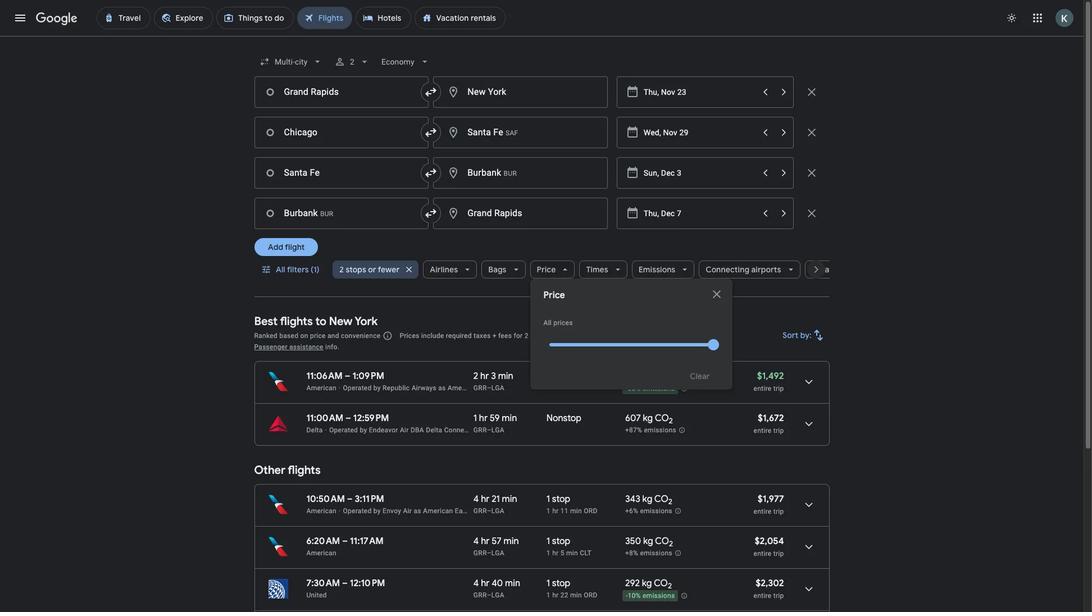 Task type: locate. For each thing, give the bounding box(es) containing it.
2 grr from the top
[[474, 427, 487, 435]]

min inside 1 stop 1 hr 5 min clt
[[567, 550, 578, 558]]

departure text field for remove flight from chicago to santa fe on wed, nov 29 image
[[644, 117, 756, 148]]

1 ord from the top
[[584, 508, 598, 515]]

1 departure text field from the top
[[644, 117, 756, 148]]

6:20 am
[[307, 536, 340, 548]]

Arrival time: 3:11 PM. text field
[[355, 494, 384, 505]]

1 vertical spatial all
[[544, 319, 552, 327]]

None search field
[[254, 48, 864, 390]]

1 stop flight. element
[[547, 494, 571, 507], [547, 536, 571, 549], [547, 578, 571, 591]]

lga inside 4 hr 40 min grr – lga
[[492, 592, 505, 600]]

co inside 343 kg co 2
[[655, 494, 669, 505]]

trip for $1,492
[[774, 385, 784, 393]]

Departure time: 11:06 AM. text field
[[307, 371, 343, 382]]

0 vertical spatial departure text field
[[644, 117, 756, 148]]

– left 12:59 pm
[[346, 413, 351, 424]]

kg inside 343 kg co 2
[[643, 494, 653, 505]]

1 stop 1 hr 22 min ord
[[547, 578, 598, 600]]

loading results progress bar
[[0, 36, 1084, 38]]

operated for 1:09 pm
[[343, 384, 372, 392]]

Departure time: 7:30 AM. text field
[[307, 578, 340, 590]]

hr left 22
[[553, 592, 559, 600]]

flight details. leaves gerald r. ford international airport at 6:20 am on thursday, november 23 and arrives at laguardia airport at 11:17 am on thursday, november 23. image
[[796, 534, 823, 561]]

price down the price popup button
[[544, 290, 565, 301]]

2 inside popup button
[[340, 265, 344, 275]]

kg inside 607 kg co 2
[[643, 413, 653, 424]]

eagle down 3
[[480, 384, 497, 392]]

american down 6:20 am text field
[[307, 550, 337, 558]]

emissions inside -30% emissions popup button
[[643, 385, 675, 393]]

leaves gerald r. ford international airport at 6:20 am on thursday, november 23 and arrives at laguardia airport at 11:17 am on thursday, november 23. element
[[307, 536, 384, 548]]

all left filters at the left of page
[[276, 265, 285, 275]]

co up -10% emissions
[[654, 578, 668, 590]]

co up the +87% emissions
[[655, 413, 669, 424]]

min inside 1 stop 1 hr 22 min ord
[[571, 592, 582, 600]]

1 horizontal spatial and
[[626, 332, 638, 340]]

3 grr from the top
[[474, 508, 487, 515]]

air
[[400, 427, 409, 435], [403, 508, 412, 515]]

eagle left 4 hr 21 min grr – lga
[[455, 508, 473, 515]]

by down arrival time: 12:59 pm. text field
[[360, 427, 367, 435]]

– right 7:30 am
[[342, 578, 348, 590]]

hr left the 40
[[481, 578, 490, 590]]

0 vertical spatial flights
[[280, 315, 313, 329]]

2 vertical spatial departure text field
[[644, 198, 756, 229]]

4 lga from the top
[[492, 550, 505, 558]]

new
[[329, 315, 353, 329]]

1 vertical spatial flights
[[288, 464, 321, 478]]

grr
[[474, 384, 487, 392], [474, 427, 487, 435], [474, 508, 487, 515], [474, 550, 487, 558], [474, 592, 487, 600]]

Arrival time: 12:59 PM. text field
[[353, 413, 389, 424]]

2 inside 2 hr 3 min grr – lga
[[474, 371, 479, 382]]

350
[[626, 536, 641, 548]]

operated down arrival time: 1:09 pm. text field on the bottom of page
[[343, 384, 372, 392]]

$1,977 entire trip
[[754, 494, 784, 516]]

5
[[561, 550, 565, 558]]

entire inside $1,977 entire trip
[[754, 508, 772, 516]]

co inside 607 kg co 2
[[655, 413, 669, 424]]

2 inside 343 kg co 2
[[669, 498, 673, 507]]

min right 59
[[502, 413, 517, 424]]

None field
[[254, 52, 328, 72], [377, 52, 435, 72], [254, 52, 328, 72], [377, 52, 435, 72]]

filters
[[287, 265, 309, 275]]

Departure time: 11:00 AM. text field
[[307, 413, 344, 424]]

Arrival time: 1:09 PM. text field
[[353, 371, 384, 382]]

-10% emissions
[[626, 593, 675, 600]]

0 vertical spatial all
[[276, 265, 285, 275]]

main content containing best flights to new york
[[254, 306, 830, 613]]

– inside 4 hr 57 min grr – lga
[[487, 550, 492, 558]]

1 horizontal spatial all
[[544, 319, 552, 327]]

min right 3
[[498, 371, 514, 382]]

57
[[492, 536, 502, 548]]

eagle for 2
[[480, 384, 497, 392]]

stop
[[552, 494, 571, 505], [552, 536, 571, 548], [552, 578, 571, 590]]

trip down 1977 us dollars text field on the right of page
[[774, 508, 784, 516]]

all up passengers.
[[544, 319, 552, 327]]

+
[[493, 332, 497, 340]]

assistance
[[289, 343, 324, 351]]

grr inside 2 hr 3 min grr – lga
[[474, 384, 487, 392]]

– down 3
[[487, 384, 492, 392]]

lga inside 4 hr 21 min grr – lga
[[492, 508, 505, 515]]

0 vertical spatial air
[[400, 427, 409, 435]]

2 and from the left
[[626, 332, 638, 340]]

grr inside 4 hr 21 min grr – lga
[[474, 508, 487, 515]]

1 vertical spatial price
[[544, 290, 565, 301]]

0 vertical spatial -
[[626, 385, 628, 393]]

1 stop flight. element up "11"
[[547, 494, 571, 507]]

flight details. leaves gerald r. ford international airport at 7:30 am on thursday, november 23 and arrives at laguardia airport at 12:10 pm on thursday, november 23. image
[[796, 576, 823, 603]]

2 vertical spatial 1 stop flight. element
[[547, 578, 571, 591]]

grr down the total duration 2 hr 3 min. element
[[474, 384, 487, 392]]

operated
[[343, 384, 372, 392], [329, 427, 358, 435], [343, 508, 372, 515]]

3 lga from the top
[[492, 508, 505, 515]]

1 vertical spatial departure text field
[[644, 158, 756, 188]]

co up +8% emissions
[[655, 536, 670, 548]]

grr for 2 hr 3 min
[[474, 384, 487, 392]]

all for all prices
[[544, 319, 552, 327]]

$2,302 entire trip
[[754, 578, 784, 600]]

1 stop flight. element for 4 hr 57 min
[[547, 536, 571, 549]]

trip for $1,672
[[774, 427, 784, 435]]

emissions down 292 kg co 2
[[643, 593, 675, 600]]

1 stop flight. element for 4 hr 40 min
[[547, 578, 571, 591]]

emissions for 607
[[644, 427, 677, 435]]

entire down 1492 us dollars 'text field'
[[754, 385, 772, 393]]

4 left the 40
[[474, 578, 479, 590]]

1 vertical spatial 4
[[474, 536, 479, 548]]

all for all filters (1)
[[276, 265, 285, 275]]

4 grr from the top
[[474, 550, 487, 558]]

1 1 stop flight. element from the top
[[547, 494, 571, 507]]

2 inside 350 kg co 2
[[670, 540, 674, 549]]

co inside 350 kg co 2
[[655, 536, 670, 548]]

– down 59
[[487, 427, 492, 435]]

22
[[561, 592, 569, 600]]

1 horizontal spatial as
[[439, 384, 446, 392]]

stop up the 5
[[552, 536, 571, 548]]

1 vertical spatial swap origin and destination. image
[[424, 126, 438, 139]]

united
[[307, 592, 327, 600]]

ord right "11"
[[584, 508, 598, 515]]

1 delta from the left
[[307, 427, 323, 435]]

lga down 57 on the bottom left
[[492, 550, 505, 558]]

based
[[279, 332, 299, 340]]

swap origin and destination. image for remove flight from santa fe to burbank on sun, dec 3 icon departure text box
[[424, 166, 438, 180]]

11:06 am – 1:09 pm
[[307, 371, 384, 382]]

– down the total duration 4 hr 57 min. "element"
[[487, 550, 492, 558]]

1 grr from the top
[[474, 384, 487, 392]]

2 vertical spatial 4
[[474, 578, 479, 590]]

flights right other
[[288, 464, 321, 478]]

– inside 7:30 am – 12:10 pm united
[[342, 578, 348, 590]]

none search field containing price
[[254, 48, 864, 390]]

lga inside 1 hr 59 min grr – lga
[[492, 427, 505, 435]]

main content
[[254, 306, 830, 613]]

entire inside $1,492 entire trip
[[754, 385, 772, 393]]

total duration 4 hr 21 min. element
[[474, 494, 547, 507]]

607 kg co 2
[[626, 413, 673, 426]]

2 delta from the left
[[426, 427, 443, 435]]

7:30 am
[[307, 578, 340, 590]]

and right "charges"
[[626, 332, 638, 340]]

delta
[[307, 427, 323, 435], [426, 427, 443, 435]]

4 inside 4 hr 57 min grr – lga
[[474, 536, 479, 548]]

3 4 from the top
[[474, 578, 479, 590]]

american right airways
[[448, 384, 478, 392]]

grr down total duration 4 hr 21 min. element
[[474, 508, 487, 515]]

None text field
[[433, 117, 608, 148], [433, 157, 608, 189], [254, 198, 429, 229], [433, 117, 608, 148], [433, 157, 608, 189], [254, 198, 429, 229]]

–
[[345, 371, 351, 382], [487, 384, 492, 392], [346, 413, 351, 424], [487, 427, 492, 435], [347, 494, 353, 505], [487, 508, 492, 515], [342, 536, 348, 548], [487, 550, 492, 558], [342, 578, 348, 590], [487, 592, 492, 600]]

trip inside $2,302 entire trip
[[774, 592, 784, 600]]

fees
[[499, 332, 512, 340]]

11:00 am – 12:59 pm
[[307, 413, 389, 424]]

$1,492 entire trip
[[754, 371, 784, 393]]

3 entire from the top
[[754, 508, 772, 516]]

Departure time: 6:20 AM. text field
[[307, 536, 340, 548]]

Departure time: 10:50 AM. text field
[[307, 494, 345, 505]]

1 vertical spatial stop
[[552, 536, 571, 548]]

- for 4 hr 40 min
[[626, 593, 628, 600]]

2302 US dollars text field
[[756, 578, 784, 590]]

– down total duration 4 hr 21 min. element
[[487, 508, 492, 515]]

lga down 59
[[492, 427, 505, 435]]

Departure text field
[[644, 117, 756, 148], [644, 158, 756, 188], [644, 198, 756, 229]]

1 vertical spatial air
[[403, 508, 412, 515]]

0 vertical spatial swap origin and destination. image
[[424, 166, 438, 180]]

2 lga from the top
[[492, 427, 505, 435]]

min
[[498, 371, 514, 382], [502, 413, 517, 424], [502, 494, 517, 505], [571, 508, 582, 515], [504, 536, 519, 548], [567, 550, 578, 558], [505, 578, 521, 590], [571, 592, 582, 600]]

hr left 3
[[481, 371, 489, 382]]

for
[[514, 332, 523, 340]]

1 up connection
[[474, 413, 477, 424]]

entire down $1,672 "text box" at the right bottom
[[754, 427, 772, 435]]

min right the 40
[[505, 578, 521, 590]]

4 inside 4 hr 21 min grr – lga
[[474, 494, 479, 505]]

duration button
[[805, 261, 864, 279]]

1977 US dollars text field
[[758, 494, 784, 505]]

ord right 22
[[584, 592, 598, 600]]

emissions down 607 kg co 2 on the right bottom of page
[[644, 427, 677, 435]]

lga inside 4 hr 57 min grr – lga
[[492, 550, 505, 558]]

hr inside 4 hr 21 min grr – lga
[[481, 494, 490, 505]]

hr left 21
[[481, 494, 490, 505]]

0 vertical spatial operated
[[343, 384, 372, 392]]

delta right dba
[[426, 427, 443, 435]]

co
[[655, 413, 669, 424], [655, 494, 669, 505], [655, 536, 670, 548], [654, 578, 668, 590]]

2 vertical spatial stop
[[552, 578, 571, 590]]

sort
[[783, 331, 799, 341]]

flights for best
[[280, 315, 313, 329]]

2 swap origin and destination. image from the top
[[424, 207, 438, 220]]

entire down "$2,302"
[[754, 592, 772, 600]]

co up +6% emissions
[[655, 494, 669, 505]]

5 lga from the top
[[492, 592, 505, 600]]

0 vertical spatial stop
[[552, 494, 571, 505]]

remove flight from grand rapids to new york on thu, nov 23 image
[[805, 85, 819, 99]]

1 lga from the top
[[492, 384, 505, 392]]

59
[[490, 413, 500, 424]]

kg for 607
[[643, 413, 653, 424]]

hr left "11"
[[553, 508, 559, 515]]

duration
[[812, 265, 844, 275]]

4 entire from the top
[[754, 550, 772, 558]]

– right 6:20 am text field
[[342, 536, 348, 548]]

1 swap origin and destination. image from the top
[[424, 85, 438, 99]]

1 stop flight. element up the 5
[[547, 536, 571, 549]]

1 left the 5
[[547, 550, 551, 558]]

lga down the 40
[[492, 592, 505, 600]]

close dialog image
[[710, 288, 724, 301]]

entire inside $1,672 entire trip
[[754, 427, 772, 435]]

1 vertical spatial swap origin and destination. image
[[424, 207, 438, 220]]

trip down $1,672 "text box" at the right bottom
[[774, 427, 784, 435]]

kg for 343
[[643, 494, 653, 505]]

-
[[626, 385, 628, 393], [626, 593, 628, 600]]

airlines
[[430, 265, 458, 275]]

operated down 10:50 am – 3:11 pm
[[343, 508, 372, 515]]

min inside 4 hr 21 min grr – lga
[[502, 494, 517, 505]]

2 swap origin and destination. image from the top
[[424, 126, 438, 139]]

ord for 343
[[584, 508, 598, 515]]

lga for 59
[[492, 427, 505, 435]]

$2,054 entire trip
[[754, 536, 784, 558]]

min right 21
[[502, 494, 517, 505]]

times button
[[580, 256, 628, 283]]

stop inside 1 stop 1 hr 11 min ord
[[552, 494, 571, 505]]

2 - from the top
[[626, 593, 628, 600]]

12:59 pm
[[353, 413, 389, 424]]

- down 292
[[626, 593, 628, 600]]

1 left "11"
[[547, 508, 551, 515]]

2 1 stop flight. element from the top
[[547, 536, 571, 549]]

entire inside $2,302 entire trip
[[754, 592, 772, 600]]

1 4 from the top
[[474, 494, 479, 505]]

entire for $2,302
[[754, 592, 772, 600]]

grr for 4 hr 57 min
[[474, 550, 487, 558]]

5 grr from the top
[[474, 592, 487, 600]]

ord inside 1 stop 1 hr 22 min ord
[[584, 592, 598, 600]]

1 vertical spatial ord
[[584, 592, 598, 600]]

kg
[[643, 413, 653, 424], [643, 494, 653, 505], [644, 536, 654, 548], [642, 578, 652, 590]]

0 vertical spatial 4
[[474, 494, 479, 505]]

air right envoy
[[403, 508, 412, 515]]

lga down 3
[[492, 384, 505, 392]]

3 stop from the top
[[552, 578, 571, 590]]

all inside all filters (1) 'button'
[[276, 265, 285, 275]]

2 departure text field from the top
[[644, 158, 756, 188]]

trip down 1492 us dollars 'text field'
[[774, 385, 784, 393]]

4 trip from the top
[[774, 550, 784, 558]]

2 ord from the top
[[584, 592, 598, 600]]

grr inside 4 hr 57 min grr – lga
[[474, 550, 487, 558]]

hr left the 5
[[553, 550, 559, 558]]

trip
[[774, 385, 784, 393], [774, 427, 784, 435], [774, 508, 784, 516], [774, 550, 784, 558], [774, 592, 784, 600]]

airlines button
[[423, 256, 477, 283]]

2 entire from the top
[[754, 427, 772, 435]]

by
[[374, 384, 381, 392], [360, 427, 367, 435], [374, 508, 381, 515]]

+87% emissions
[[626, 427, 677, 435]]

 image
[[325, 427, 327, 435]]

1 stop flight. element up 22
[[547, 578, 571, 591]]

2 4 from the top
[[474, 536, 479, 548]]

grr down total duration 1 hr 59 min. element
[[474, 427, 487, 435]]

3 departure text field from the top
[[644, 198, 756, 229]]

operated by republic airways as american eagle
[[343, 384, 497, 392]]

min right "11"
[[571, 508, 582, 515]]

2 button
[[330, 48, 375, 75]]

as for 2 hr 3 min
[[439, 384, 446, 392]]

grr inside 4 hr 40 min grr – lga
[[474, 592, 487, 600]]

– left arrival time: 3:11 pm. text field
[[347, 494, 353, 505]]

$2,302
[[756, 578, 784, 590]]

connection
[[444, 427, 480, 435]]

4 inside 4 hr 40 min grr – lga
[[474, 578, 479, 590]]

departure text field for remove flight from santa fe to burbank on sun, dec 3 icon
[[644, 158, 756, 188]]

leaves gerald r. ford international airport at 7:30 am on thursday, november 23 and arrives at laguardia airport at 12:10 pm on thursday, november 23. element
[[307, 578, 385, 590]]

all
[[276, 265, 285, 275], [544, 319, 552, 327]]

0 vertical spatial by
[[374, 384, 381, 392]]

kg up -10% emissions
[[642, 578, 652, 590]]

trip down "$2,302"
[[774, 592, 784, 600]]

all prices
[[544, 319, 573, 327]]

40
[[492, 578, 503, 590]]

stop up 22
[[552, 578, 571, 590]]

layover (1 of 1) is a 1 hr 11 min layover at o'hare international airport in chicago. element
[[547, 507, 620, 516]]

price
[[537, 265, 556, 275], [544, 290, 565, 301]]

min right the 5
[[567, 550, 578, 558]]

kg inside 350 kg co 2
[[644, 536, 654, 548]]

1 stop from the top
[[552, 494, 571, 505]]

learn more about ranking image
[[383, 331, 393, 341]]

grr for 1 hr 59 min
[[474, 427, 487, 435]]

american right envoy
[[423, 508, 453, 515]]

0 horizontal spatial all
[[276, 265, 285, 275]]

hr inside 4 hr 57 min grr – lga
[[481, 536, 490, 548]]

swap origin and destination. image
[[424, 166, 438, 180], [424, 207, 438, 220]]

hr
[[481, 371, 489, 382], [479, 413, 488, 424], [481, 494, 490, 505], [553, 508, 559, 515], [481, 536, 490, 548], [553, 550, 559, 558], [481, 578, 490, 590], [553, 592, 559, 600]]

1 entire from the top
[[754, 385, 772, 393]]

1 up layover (1 of 1) is a 1 hr 5 min layover at charlotte douglas international airport in charlotte. element
[[547, 536, 550, 548]]

flights for other
[[288, 464, 321, 478]]

kg up +6% emissions
[[643, 494, 653, 505]]

0 vertical spatial price
[[537, 265, 556, 275]]

kg inside 292 kg co 2
[[642, 578, 652, 590]]

swap origin and destination. image for remove flight from chicago to santa fe on wed, nov 29 image
[[424, 126, 438, 139]]

4 hr 57 min grr – lga
[[474, 536, 519, 558]]

1 trip from the top
[[774, 385, 784, 393]]

min inside 2 hr 3 min grr – lga
[[498, 371, 514, 382]]

2 vertical spatial operated
[[343, 508, 372, 515]]

2 inside 607 kg co 2
[[669, 417, 673, 426]]

2 inside 292 kg co 2
[[668, 582, 672, 591]]

trip inside $1,492 entire trip
[[774, 385, 784, 393]]

stop inside 1 stop 1 hr 5 min clt
[[552, 536, 571, 548]]

grr inside 1 hr 59 min grr – lga
[[474, 427, 487, 435]]

price right bags popup button
[[537, 265, 556, 275]]

main menu image
[[13, 11, 27, 25]]

None text field
[[254, 76, 429, 108], [433, 76, 608, 108], [254, 117, 429, 148], [254, 157, 429, 189], [433, 198, 608, 229], [254, 76, 429, 108], [433, 76, 608, 108], [254, 117, 429, 148], [254, 157, 429, 189], [433, 198, 608, 229]]

3 trip from the top
[[774, 508, 784, 516]]

hr inside 1 stop 1 hr 5 min clt
[[553, 550, 559, 558]]

lga for 21
[[492, 508, 505, 515]]

operated down 11:00 am – 12:59 pm
[[329, 427, 358, 435]]

1 vertical spatial 1 stop flight. element
[[547, 536, 571, 549]]

by down 1:09 pm
[[374, 384, 381, 392]]

2 vertical spatial by
[[374, 508, 381, 515]]

remove flight from burbank to grand rapids on thu, dec 7 image
[[805, 207, 819, 220]]

co for 292
[[654, 578, 668, 590]]

co inside 292 kg co 2
[[654, 578, 668, 590]]

ord inside 1 stop 1 hr 11 min ord
[[584, 508, 598, 515]]

0 horizontal spatial as
[[414, 508, 421, 515]]

as right envoy
[[414, 508, 421, 515]]

convenience
[[341, 332, 381, 340]]

1
[[474, 413, 477, 424], [547, 494, 550, 505], [547, 508, 551, 515], [547, 536, 550, 548], [547, 550, 551, 558], [547, 578, 550, 590], [547, 592, 551, 600]]

entire down $2,054
[[754, 550, 772, 558]]

-30% emissions button
[[622, 371, 688, 395]]

0 vertical spatial ord
[[584, 508, 598, 515]]

stop up "11"
[[552, 494, 571, 505]]

add
[[268, 242, 283, 252]]

trip for $2,302
[[774, 592, 784, 600]]

0 vertical spatial as
[[439, 384, 446, 392]]

1 stop 1 hr 11 min ord
[[547, 494, 598, 515]]

1 vertical spatial -
[[626, 593, 628, 600]]

0 horizontal spatial eagle
[[455, 508, 473, 515]]

292 kg co 2
[[626, 578, 672, 591]]

1 vertical spatial as
[[414, 508, 421, 515]]

trip down $2,054
[[774, 550, 784, 558]]

stop inside 1 stop 1 hr 22 min ord
[[552, 578, 571, 590]]

trip inside $1,977 entire trip
[[774, 508, 784, 516]]

3 1 stop flight. element from the top
[[547, 578, 571, 591]]

1 horizontal spatial eagle
[[480, 384, 497, 392]]

0 horizontal spatial delta
[[307, 427, 323, 435]]

5 entire from the top
[[754, 592, 772, 600]]

lga down 21
[[492, 508, 505, 515]]

stop for 4 hr 57 min
[[552, 536, 571, 548]]

$1,672 entire trip
[[754, 413, 784, 435]]

entire down 1977 us dollars text field on the right of page
[[754, 508, 772, 516]]

4 left 57 on the bottom left
[[474, 536, 479, 548]]

by for 3:11 pm
[[374, 508, 381, 515]]

0 horizontal spatial and
[[328, 332, 339, 340]]

delta down 11:00 am
[[307, 427, 323, 435]]

emissions down 350 kg co 2 on the bottom right
[[640, 550, 673, 558]]

swap origin and destination. image
[[424, 85, 438, 99], [424, 126, 438, 139]]

lga inside 2 hr 3 min grr – lga
[[492, 384, 505, 392]]

emissions for 343
[[640, 508, 673, 516]]

trip inside $1,672 entire trip
[[774, 427, 784, 435]]

kg up the +87% emissions
[[643, 413, 653, 424]]

stop for 4 hr 21 min
[[552, 494, 571, 505]]

grr down the total duration 4 hr 57 min. "element"
[[474, 550, 487, 558]]

hr left 57 on the bottom left
[[481, 536, 490, 548]]

flight details. leaves gerald r. ford international airport at 11:06 am on thursday, november 23 and arrives at laguardia airport at 1:09 pm on thursday, november 23. image
[[796, 369, 823, 396]]

1 swap origin and destination. image from the top
[[424, 166, 438, 180]]

emissions right 30%
[[643, 385, 675, 393]]

5 trip from the top
[[774, 592, 784, 600]]

kg up +8% emissions
[[644, 536, 654, 548]]

2 stop from the top
[[552, 536, 571, 548]]

1 horizontal spatial delta
[[426, 427, 443, 435]]

0 vertical spatial eagle
[[480, 384, 497, 392]]

entire inside $2,054 entire trip
[[754, 550, 772, 558]]

$1,492
[[758, 371, 784, 382]]

0 vertical spatial swap origin and destination. image
[[424, 85, 438, 99]]

emissions down 343 kg co 2
[[640, 508, 673, 516]]

- inside -30% emissions popup button
[[626, 385, 628, 393]]

flight
[[285, 242, 305, 252]]

2 trip from the top
[[774, 427, 784, 435]]

ranked based on price and convenience
[[254, 332, 381, 340]]

1 stop flight. element for 4 hr 21 min
[[547, 494, 571, 507]]

1 - from the top
[[626, 385, 628, 393]]

- up 607
[[626, 385, 628, 393]]

2 stops or fewer button
[[333, 256, 419, 283]]

1 inside 1 hr 59 min grr – lga
[[474, 413, 477, 424]]

4 left 21
[[474, 494, 479, 505]]

trip inside $2,054 entire trip
[[774, 550, 784, 558]]

lga for 3
[[492, 384, 505, 392]]

– down total duration 4 hr 40 min. element
[[487, 592, 492, 600]]

1 vertical spatial eagle
[[455, 508, 473, 515]]

charges
[[599, 332, 624, 340]]

0 vertical spatial 1 stop flight. element
[[547, 494, 571, 507]]

air left dba
[[400, 427, 409, 435]]

lga for 57
[[492, 550, 505, 558]]

by down arrival time: 3:11 pm. text field
[[374, 508, 381, 515]]

other flights
[[254, 464, 321, 478]]

ord
[[584, 508, 598, 515], [584, 592, 598, 600]]

min right 22
[[571, 592, 582, 600]]

min right 57 on the bottom left
[[504, 536, 519, 548]]

stop for 4 hr 40 min
[[552, 578, 571, 590]]

prices
[[554, 319, 573, 327]]



Task type: describe. For each thing, give the bounding box(es) containing it.
1 up layover (1 of 1) is a 1 hr 22 min layover at o'hare international airport in chicago. element
[[547, 578, 550, 590]]

hr inside 2 hr 3 min grr – lga
[[481, 371, 489, 382]]

11:17 am
[[350, 536, 384, 548]]

1 vertical spatial operated
[[329, 427, 358, 435]]

best flights to new york
[[254, 315, 378, 329]]

2054 US dollars text field
[[755, 536, 784, 548]]

york
[[355, 315, 378, 329]]

1 hr 59 min grr – lga
[[474, 413, 517, 435]]

leaves gerald r. ford international airport at 11:00 am on thursday, november 23 and arrives at laguardia airport at 12:59 pm on thursday, november 23. element
[[307, 413, 389, 424]]

11
[[561, 508, 569, 515]]

343 kg co 2
[[626, 494, 673, 507]]

– inside 4 hr 40 min grr – lga
[[487, 592, 492, 600]]

all filters (1)
[[276, 265, 319, 275]]

optional
[[571, 332, 597, 340]]

+87%
[[626, 427, 643, 435]]

sort by:
[[783, 331, 812, 341]]

co for 607
[[655, 413, 669, 424]]

3
[[491, 371, 496, 382]]

hr inside 4 hr 40 min grr – lga
[[481, 578, 490, 590]]

total duration 4 hr 57 min. element
[[474, 536, 547, 549]]

2 inside popup button
[[350, 57, 355, 66]]

kg for 292
[[642, 578, 652, 590]]

hr inside 1 stop 1 hr 22 min ord
[[553, 592, 559, 600]]

3:11 pm
[[355, 494, 384, 505]]

on
[[300, 332, 308, 340]]

min inside 4 hr 57 min grr – lga
[[504, 536, 519, 548]]

remove flight from santa fe to burbank on sun, dec 3 image
[[805, 166, 819, 180]]

leaves gerald r. ford international airport at 11:06 am on thursday, november 23 and arrives at laguardia airport at 1:09 pm on thursday, november 23. element
[[307, 371, 384, 382]]

operated by endeavor air dba delta connection
[[329, 427, 480, 435]]

Departure text field
[[644, 77, 756, 107]]

and inside "prices include required taxes + fees for 2 passengers. optional charges and passenger assistance"
[[626, 332, 638, 340]]

grr for 4 hr 40 min
[[474, 592, 487, 600]]

remove flight from chicago to santa fe on wed, nov 29 image
[[805, 126, 819, 139]]

1 vertical spatial by
[[360, 427, 367, 435]]

292
[[626, 578, 640, 590]]

– inside 2 hr 3 min grr – lga
[[487, 384, 492, 392]]

layover (1 of 1) is a 1 hr 5 min layover at charlotte douglas international airport in charlotte. element
[[547, 549, 620, 558]]

sort by: button
[[778, 322, 830, 349]]

eagle for 4
[[455, 508, 473, 515]]

grr for 4 hr 21 min
[[474, 508, 487, 515]]

emissions button
[[632, 256, 695, 283]]

swap origin and destination. image for departure text box for remove flight from burbank to grand rapids on thu, dec 7 icon
[[424, 207, 438, 220]]

price
[[310, 332, 326, 340]]

by for 1:09 pm
[[374, 384, 381, 392]]

to
[[316, 315, 327, 329]]

price inside popup button
[[537, 265, 556, 275]]

emissions for 350
[[640, 550, 673, 558]]

next image
[[803, 256, 830, 283]]

30%
[[628, 385, 641, 393]]

ord for 292
[[584, 592, 598, 600]]

hr inside 1 hr 59 min grr – lga
[[479, 413, 488, 424]]

4 for 4 hr 57 min
[[474, 536, 479, 548]]

2 inside "prices include required taxes + fees for 2 passengers. optional charges and passenger assistance"
[[525, 332, 529, 340]]

- for 2 hr 3 min
[[626, 385, 628, 393]]

include
[[421, 332, 444, 340]]

trip for $1,977
[[774, 508, 784, 516]]

350 kg co 2
[[626, 536, 674, 549]]

4 for 4 hr 21 min
[[474, 494, 479, 505]]

hr inside 1 stop 1 hr 11 min ord
[[553, 508, 559, 515]]

change appearance image
[[999, 4, 1026, 31]]

american down 11:06 am text field
[[307, 384, 337, 392]]

7:30 am – 12:10 pm united
[[307, 578, 385, 600]]

+6% emissions
[[626, 508, 673, 516]]

republic
[[383, 384, 410, 392]]

connecting airports
[[706, 265, 782, 275]]

nonstop
[[547, 413, 582, 424]]

co for 343
[[655, 494, 669, 505]]

4 hr 40 min grr – lga
[[474, 578, 521, 600]]

2 stops or fewer
[[340, 265, 400, 275]]

-30% emissions
[[626, 385, 675, 393]]

total duration 1 hr 59 min. element
[[474, 413, 547, 426]]

2 hr 3 min grr – lga
[[474, 371, 514, 392]]

air for as
[[403, 508, 412, 515]]

– inside "6:20 am – 11:17 am american"
[[342, 536, 348, 548]]

$2,054
[[755, 536, 784, 548]]

+6%
[[626, 508, 639, 516]]

Arrival time: 11:17 AM. text field
[[350, 536, 384, 548]]

passenger assistance button
[[254, 343, 324, 351]]

12:10 pm
[[350, 578, 385, 590]]

1:09 pm
[[353, 371, 384, 382]]

1 up layover (1 of 1) is a 1 hr 11 min layover at o'hare international airport in chicago. element
[[547, 494, 550, 505]]

connecting airports button
[[699, 256, 801, 283]]

Arrival time: 12:10 PM. text field
[[350, 578, 385, 590]]

kg for 350
[[644, 536, 654, 548]]

dba
[[411, 427, 424, 435]]

swap origin and destination. image for remove flight from grand rapids to new york on thu, nov 23 icon
[[424, 85, 438, 99]]

passengers.
[[531, 332, 569, 340]]

10%
[[628, 593, 641, 600]]

fewer
[[378, 265, 400, 275]]

– inside 4 hr 21 min grr – lga
[[487, 508, 492, 515]]

passenger
[[254, 343, 288, 351]]

1672 US dollars text field
[[758, 413, 784, 424]]

entire for $1,492
[[754, 385, 772, 393]]

leaves gerald r. ford international airport at 10:50 am on thursday, november 23 and arrives at laguardia airport at 3:11 pm on thursday, november 23. element
[[307, 494, 384, 505]]

connecting
[[706, 265, 750, 275]]

bags
[[489, 265, 507, 275]]

1 and from the left
[[328, 332, 339, 340]]

as for 4 hr 21 min
[[414, 508, 421, 515]]

11:06 am
[[307, 371, 343, 382]]

prices include required taxes + fees for 2 passengers. optional charges and passenger assistance
[[254, 332, 640, 351]]

flight details. leaves gerald r. ford international airport at 11:00 am on thursday, november 23 and arrives at laguardia airport at 12:59 pm on thursday, november 23. image
[[796, 411, 823, 438]]

american down departure time: 10:50 am. text field
[[307, 508, 337, 515]]

+8%
[[626, 550, 639, 558]]

entire for $2,054
[[754, 550, 772, 558]]

nonstop flight. element
[[547, 413, 582, 426]]

add flight button
[[254, 238, 318, 256]]

10:50 am
[[307, 494, 345, 505]]

flight details. leaves gerald r. ford international airport at 10:50 am on thursday, november 23 and arrives at laguardia airport at 3:11 pm on thursday, november 23. image
[[796, 492, 823, 519]]

min inside 4 hr 40 min grr – lga
[[505, 578, 521, 590]]

trip for $2,054
[[774, 550, 784, 558]]

co for 350
[[655, 536, 670, 548]]

lga for 40
[[492, 592, 505, 600]]

min inside 1 hr 59 min grr – lga
[[502, 413, 517, 424]]

ranked
[[254, 332, 278, 340]]

1492 US dollars text field
[[758, 371, 784, 382]]

prices
[[400, 332, 420, 340]]

11:00 am
[[307, 413, 344, 424]]

21
[[492, 494, 500, 505]]

10:50 am – 3:11 pm
[[307, 494, 384, 505]]

4 for 4 hr 40 min
[[474, 578, 479, 590]]

$1,977
[[758, 494, 784, 505]]

total duration 4 hr 40 min. element
[[474, 578, 547, 591]]

1 left 22
[[547, 592, 551, 600]]

entire for $1,672
[[754, 427, 772, 435]]

(1)
[[311, 265, 319, 275]]

bags button
[[482, 256, 526, 283]]

– inside 1 hr 59 min grr – lga
[[487, 427, 492, 435]]

or
[[368, 265, 376, 275]]

emissions
[[639, 265, 676, 275]]

+8% emissions
[[626, 550, 673, 558]]

entire for $1,977
[[754, 508, 772, 516]]

airways
[[412, 384, 437, 392]]

clt
[[580, 550, 592, 558]]

343
[[626, 494, 641, 505]]

american inside "6:20 am – 11:17 am american"
[[307, 550, 337, 558]]

min inside 1 stop 1 hr 11 min ord
[[571, 508, 582, 515]]

4 hr 21 min grr – lga
[[474, 494, 517, 515]]

layover (1 of 1) is a 1 hr 22 min layover at o'hare international airport in chicago. element
[[547, 591, 620, 600]]

envoy
[[383, 508, 401, 515]]

taxes
[[474, 332, 491, 340]]

all filters (1) button
[[254, 256, 328, 283]]

add flight
[[268, 242, 305, 252]]

total duration 2 hr 3 min. element
[[474, 371, 547, 384]]

operated for 3:11 pm
[[343, 508, 372, 515]]

– left 1:09 pm
[[345, 371, 351, 382]]

departure text field for remove flight from burbank to grand rapids on thu, dec 7 icon
[[644, 198, 756, 229]]

6:20 am – 11:17 am american
[[307, 536, 384, 558]]

607
[[626, 413, 641, 424]]

air for dba
[[400, 427, 409, 435]]



Task type: vqa. For each thing, say whether or not it's contained in the screenshot.
the middle Operated
yes



